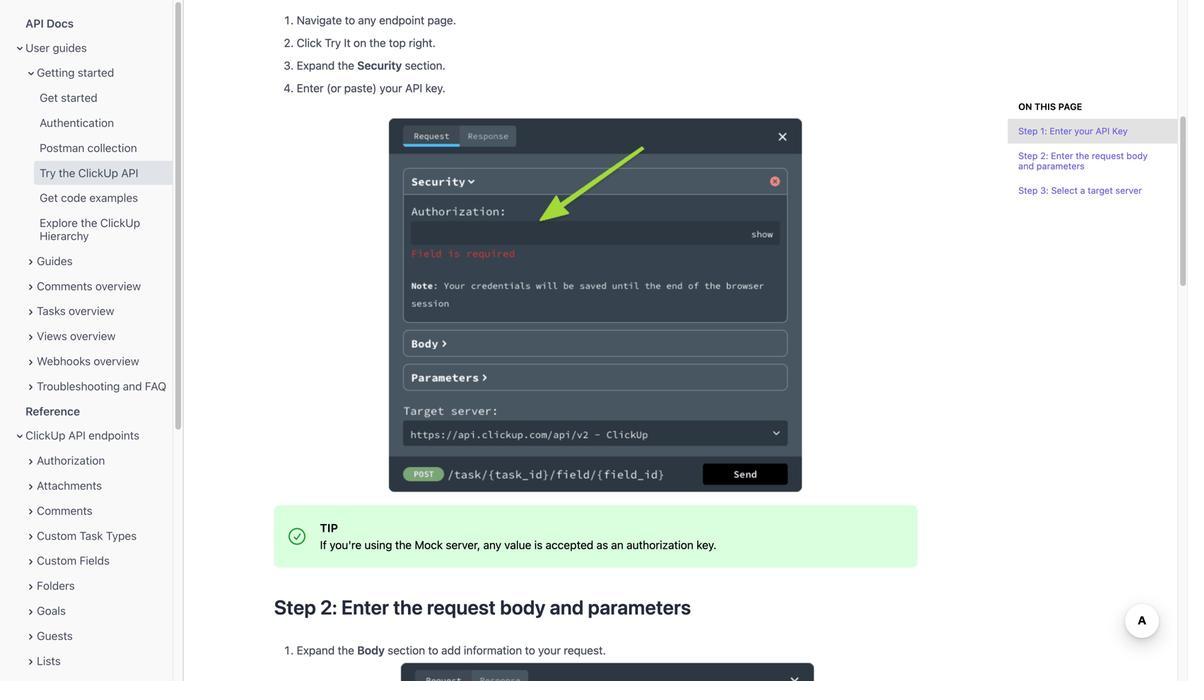 Task type: locate. For each thing, give the bounding box(es) containing it.
screenshot of the body section of the try it modal. image
[[399, 662, 816, 681]]

0 vertical spatial get
[[40, 91, 58, 105]]

clickup down the reference at the bottom of the page
[[25, 429, 65, 442]]

step 2: enter the request body and parameters link
[[1008, 144, 1178, 178]]

views overview
[[37, 330, 116, 343]]

explore
[[40, 216, 78, 230]]

target
[[1088, 185, 1114, 196]]

0 vertical spatial parameters
[[1037, 161, 1085, 171]]

fields
[[80, 554, 110, 568]]

the down step 1: enter your api key link
[[1076, 150, 1090, 161]]

to left the add
[[428, 644, 439, 657]]

overview up webhooks overview
[[70, 330, 116, 343]]

add
[[442, 644, 461, 657]]

body down key
[[1127, 150, 1148, 161]]

collection
[[87, 141, 137, 155]]

try
[[325, 36, 341, 49], [40, 166, 56, 180]]

request
[[1093, 150, 1125, 161], [427, 596, 496, 619]]

2: down if
[[320, 596, 337, 619]]

1 vertical spatial step 2: enter the request body and parameters
[[274, 596, 691, 619]]

2:
[[1041, 150, 1049, 161], [320, 596, 337, 619]]

2 get from the top
[[40, 191, 58, 205]]

to up "it"
[[345, 13, 355, 27]]

step 2: enter the request body and parameters up information
[[274, 596, 691, 619]]

and
[[1019, 161, 1035, 171], [123, 380, 142, 393], [550, 596, 584, 619]]

0 vertical spatial your
[[380, 81, 403, 95]]

body
[[1127, 150, 1148, 161], [500, 596, 546, 619]]

to right information
[[525, 644, 536, 657]]

2 vertical spatial your
[[539, 644, 561, 657]]

webhooks
[[37, 355, 91, 368]]

custom
[[37, 529, 77, 543], [37, 554, 77, 568]]

endpoint
[[379, 13, 425, 27]]

1 vertical spatial any
[[484, 538, 502, 552]]

your for paste)
[[380, 81, 403, 95]]

paste)
[[344, 81, 377, 95]]

the inside "tip if you're using the mock server, any value is accepted as an authorization key."
[[395, 538, 412, 552]]

parameters down authorization
[[588, 596, 691, 619]]

2: down 1:
[[1041, 150, 1049, 161]]

get code examples link
[[0, 186, 173, 210]]

1 vertical spatial parameters
[[588, 596, 691, 619]]

1 horizontal spatial and
[[550, 596, 584, 619]]

try left "it"
[[325, 36, 341, 49]]

goals
[[37, 604, 66, 618]]

top
[[389, 36, 406, 49]]

0 vertical spatial key.
[[426, 81, 446, 95]]

0 horizontal spatial step 2: enter the request body and parameters
[[274, 596, 691, 619]]

a
[[1081, 185, 1086, 196]]

it
[[344, 36, 351, 49]]

started
[[78, 66, 114, 79], [61, 91, 98, 105]]

2 vertical spatial clickup
[[25, 429, 65, 442]]

an
[[612, 538, 624, 552]]

step
[[1019, 126, 1039, 136], [1019, 150, 1039, 161], [1019, 185, 1039, 196], [274, 596, 316, 619]]

overview down comments overview
[[69, 304, 114, 318]]

0 horizontal spatial parameters
[[588, 596, 691, 619]]

the right using
[[395, 538, 412, 552]]

0 horizontal spatial try
[[40, 166, 56, 180]]

clickup inside 'explore the clickup hierarchy'
[[100, 216, 140, 230]]

1 custom from the top
[[37, 529, 77, 543]]

1 vertical spatial get
[[40, 191, 58, 205]]

api docs
[[25, 17, 74, 30]]

step 2: enter the request body and parameters up a
[[1019, 150, 1148, 171]]

get for get started
[[40, 91, 58, 105]]

get left code
[[40, 191, 58, 205]]

request inside the step 2: enter the request body and parameters link
[[1093, 150, 1125, 161]]

1 vertical spatial started
[[61, 91, 98, 105]]

1 horizontal spatial parameters
[[1037, 161, 1085, 171]]

1 vertical spatial your
[[1075, 126, 1094, 136]]

request up expand the body section to add information to your request.
[[427, 596, 496, 619]]

1 vertical spatial comments
[[37, 504, 93, 518]]

1 vertical spatial 2:
[[320, 596, 337, 619]]

started inside get started link
[[61, 91, 98, 105]]

the
[[370, 36, 386, 49], [338, 59, 354, 72], [1076, 150, 1090, 161], [59, 166, 75, 180], [81, 216, 97, 230], [395, 538, 412, 552], [393, 596, 423, 619], [338, 644, 354, 657]]

2 horizontal spatial your
[[1075, 126, 1094, 136]]

comments
[[37, 279, 93, 293], [37, 504, 93, 518]]

2 custom from the top
[[37, 554, 77, 568]]

custom for custom task types
[[37, 529, 77, 543]]

get code examples
[[40, 191, 138, 205]]

right.
[[409, 36, 436, 49]]

api
[[25, 17, 44, 30], [405, 81, 423, 95], [1096, 126, 1110, 136], [121, 166, 138, 180], [68, 429, 86, 442]]

the down get code examples at the top left of page
[[81, 216, 97, 230]]

api up examples
[[121, 166, 138, 180]]

your for enter
[[1075, 126, 1094, 136]]

1 vertical spatial and
[[123, 380, 142, 393]]

0 vertical spatial expand
[[297, 59, 335, 72]]

information
[[464, 644, 522, 657]]

0 vertical spatial any
[[358, 13, 376, 27]]

try the clickup api
[[40, 166, 138, 180]]

1 vertical spatial request
[[427, 596, 496, 619]]

user
[[25, 41, 50, 54]]

tip if you're using the mock server, any value is accepted as an authorization key.
[[320, 521, 717, 552]]

0 vertical spatial step 2: enter the request body and parameters
[[1019, 150, 1148, 171]]

the left body
[[338, 644, 354, 657]]

clickup api endpoints
[[25, 429, 140, 442]]

2 comments from the top
[[37, 504, 93, 518]]

comments overview
[[37, 279, 141, 293]]

0 horizontal spatial and
[[123, 380, 142, 393]]

your down page at the top of page
[[1075, 126, 1094, 136]]

key
[[1113, 126, 1128, 136]]

key. inside "tip if you're using the mock server, any value is accepted as an authorization key."
[[697, 538, 717, 552]]

authorization
[[627, 538, 694, 552]]

and left faq
[[123, 380, 142, 393]]

1 horizontal spatial request
[[1093, 150, 1125, 161]]

clickup
[[78, 166, 118, 180], [100, 216, 140, 230], [25, 429, 65, 442]]

started for get started
[[61, 91, 98, 105]]

any left the value
[[484, 538, 502, 552]]

parameters up select
[[1037, 161, 1085, 171]]

your
[[380, 81, 403, 95], [1075, 126, 1094, 136], [539, 644, 561, 657]]

0 vertical spatial body
[[1127, 150, 1148, 161]]

2 horizontal spatial and
[[1019, 161, 1035, 171]]

1 horizontal spatial your
[[539, 644, 561, 657]]

comments down guides
[[37, 279, 93, 293]]

0 vertical spatial request
[[1093, 150, 1125, 161]]

faq
[[145, 380, 166, 393]]

1 vertical spatial clickup
[[100, 216, 140, 230]]

1 vertical spatial key.
[[697, 538, 717, 552]]

the right on
[[370, 36, 386, 49]]

expand for expand the security section.
[[297, 59, 335, 72]]

key. right authorization
[[697, 538, 717, 552]]

custom up folders
[[37, 554, 77, 568]]

enter right 1:
[[1050, 126, 1073, 136]]

1 horizontal spatial any
[[484, 538, 502, 552]]

1 horizontal spatial 2:
[[1041, 150, 1049, 161]]

overview up tasks overview
[[95, 279, 141, 293]]

1 horizontal spatial key.
[[697, 538, 717, 552]]

request down key
[[1093, 150, 1125, 161]]

enter (or paste) your api key.
[[297, 81, 446, 95]]

body
[[357, 644, 385, 657]]

step 1: enter your api key
[[1019, 126, 1128, 136]]

0 vertical spatial custom
[[37, 529, 77, 543]]

click try it on the top right.
[[297, 36, 436, 49]]

get for get code examples
[[40, 191, 58, 205]]

parameters
[[1037, 161, 1085, 171], [588, 596, 691, 619]]

comments down 'attachments'
[[37, 504, 93, 518]]

lists
[[37, 654, 61, 668]]

and up the request. at bottom
[[550, 596, 584, 619]]

api left key
[[1096, 126, 1110, 136]]

clickup up get code examples at the top left of page
[[78, 166, 118, 180]]

started up the authentication
[[61, 91, 98, 105]]

api up user
[[25, 17, 44, 30]]

enter
[[297, 81, 324, 95], [1050, 126, 1073, 136], [1052, 150, 1074, 161], [342, 596, 389, 619]]

page.
[[428, 13, 456, 27]]

0 vertical spatial started
[[78, 66, 114, 79]]

postman
[[40, 141, 84, 155]]

custom task types
[[37, 529, 137, 543]]

comments for comments overview
[[37, 279, 93, 293]]

clickup down examples
[[100, 216, 140, 230]]

overview up troubleshooting and faq
[[94, 355, 139, 368]]

webhooks overview
[[37, 355, 139, 368]]

expand the body section to add information to your request.
[[297, 644, 606, 657]]

clickup for api
[[78, 166, 118, 180]]

page
[[1059, 101, 1083, 112]]

get down getting
[[40, 91, 58, 105]]

1 vertical spatial custom
[[37, 554, 77, 568]]

and down "step 1: enter your api key" in the right of the page
[[1019, 161, 1035, 171]]

2 vertical spatial and
[[550, 596, 584, 619]]

overview
[[95, 279, 141, 293], [69, 304, 114, 318], [70, 330, 116, 343], [94, 355, 139, 368]]

step inside step 1: enter your api key link
[[1019, 126, 1039, 136]]

1 horizontal spatial body
[[1127, 150, 1148, 161]]

expand down "click"
[[297, 59, 335, 72]]

0 horizontal spatial your
[[380, 81, 403, 95]]

overview for tasks overview
[[69, 304, 114, 318]]

step inside the step 2: enter the request body and parameters link
[[1019, 150, 1039, 161]]

1 comments from the top
[[37, 279, 93, 293]]

step 3: select a target server
[[1019, 185, 1143, 196]]

key. down section.
[[426, 81, 446, 95]]

expand left body
[[297, 644, 335, 657]]

any
[[358, 13, 376, 27], [484, 538, 502, 552]]

your down "security" on the top left of the page
[[380, 81, 403, 95]]

1 vertical spatial expand
[[297, 644, 335, 657]]

0 horizontal spatial key.
[[426, 81, 446, 95]]

1 horizontal spatial to
[[428, 644, 439, 657]]

if
[[320, 538, 327, 552]]

1 horizontal spatial step 2: enter the request body and parameters
[[1019, 150, 1148, 171]]

custom up custom fields
[[37, 529, 77, 543]]

overview for comments overview
[[95, 279, 141, 293]]

2 expand from the top
[[297, 644, 335, 657]]

0 vertical spatial clickup
[[78, 166, 118, 180]]

step inside step 3: select a target server link
[[1019, 185, 1039, 196]]

1 get from the top
[[40, 91, 58, 105]]

0 horizontal spatial body
[[500, 596, 546, 619]]

any up click try it on the top right.
[[358, 13, 376, 27]]

reference
[[25, 405, 80, 418]]

step 2: enter the request body and parameters
[[1019, 150, 1148, 171], [274, 596, 691, 619]]

try down postman
[[40, 166, 56, 180]]

expand
[[297, 59, 335, 72], [297, 644, 335, 657]]

1 expand from the top
[[297, 59, 335, 72]]

0 vertical spatial and
[[1019, 161, 1035, 171]]

1 vertical spatial try
[[40, 166, 56, 180]]

custom fields
[[37, 554, 110, 568]]

key.
[[426, 81, 446, 95], [697, 538, 717, 552]]

0 horizontal spatial request
[[427, 596, 496, 619]]

1 vertical spatial body
[[500, 596, 546, 619]]

user guides
[[25, 41, 87, 54]]

0 vertical spatial comments
[[37, 279, 93, 293]]

your left the request. at bottom
[[539, 644, 561, 657]]

1:
[[1041, 126, 1048, 136]]

0 vertical spatial try
[[325, 36, 341, 49]]

body up information
[[500, 596, 546, 619]]

started up get started link on the top of the page
[[78, 66, 114, 79]]



Task type: vqa. For each thing, say whether or not it's contained in the screenshot.
credit,
no



Task type: describe. For each thing, give the bounding box(es) containing it.
mock
[[415, 538, 443, 552]]

click
[[297, 36, 322, 49]]

getting
[[37, 66, 75, 79]]

the down "it"
[[338, 59, 354, 72]]

explore the clickup hierarchy
[[40, 216, 140, 243]]

expand for expand the body section to add information to your request.
[[297, 644, 335, 657]]

expand the security section.
[[297, 59, 446, 72]]

this
[[1035, 101, 1057, 112]]

attachments
[[37, 479, 102, 493]]

clickup for hierarchy
[[100, 216, 140, 230]]

task
[[80, 529, 103, 543]]

code
[[61, 191, 87, 205]]

security
[[357, 59, 402, 72]]

enter down "step 1: enter your api key" in the right of the page
[[1052, 150, 1074, 161]]

api up the 'authorization'
[[68, 429, 86, 442]]

views
[[37, 330, 67, 343]]

custom for custom fields
[[37, 554, 77, 568]]

troubleshooting
[[37, 380, 120, 393]]

docs
[[47, 17, 74, 30]]

server,
[[446, 538, 481, 552]]

using
[[365, 538, 392, 552]]

0 horizontal spatial to
[[345, 13, 355, 27]]

3:
[[1041, 185, 1049, 196]]

try the clickup api link
[[0, 161, 173, 185]]

getting started
[[37, 66, 114, 79]]

value
[[505, 538, 532, 552]]

guides
[[37, 254, 73, 268]]

server
[[1116, 185, 1143, 196]]

guests
[[37, 629, 73, 643]]

body inside step 2: enter the request body and parameters
[[1127, 150, 1148, 161]]

and inside the step 2: enter the request body and parameters link
[[1019, 161, 1035, 171]]

troubleshooting and faq
[[37, 380, 166, 393]]

tasks overview
[[37, 304, 114, 318]]

you're
[[330, 538, 362, 552]]

authorization
[[37, 454, 105, 468]]

on this page
[[1019, 101, 1083, 112]]

the up the section
[[393, 596, 423, 619]]

step for the step 2: enter the request body and parameters link
[[1019, 150, 1039, 161]]

on
[[1019, 101, 1033, 112]]

1 horizontal spatial try
[[325, 36, 341, 49]]

0 horizontal spatial any
[[358, 13, 376, 27]]

get started
[[40, 91, 98, 105]]

0 horizontal spatial 2:
[[320, 596, 337, 619]]

as
[[597, 538, 609, 552]]

api down section.
[[405, 81, 423, 95]]

step 1: enter your api key link
[[1008, 119, 1178, 144]]

tip
[[320, 521, 338, 535]]

explore the clickup hierarchy link
[[0, 211, 173, 248]]

examples
[[89, 191, 138, 205]]

accepted
[[546, 538, 594, 552]]

endpoints
[[89, 429, 140, 442]]

the inside 'explore the clickup hierarchy'
[[81, 216, 97, 230]]

request.
[[564, 644, 606, 657]]

started for getting started
[[78, 66, 114, 79]]

any inside "tip if you're using the mock server, any value is accepted as an authorization key."
[[484, 538, 502, 552]]

overview for views overview
[[70, 330, 116, 343]]

postman collection link
[[0, 136, 173, 160]]

enter up body
[[342, 596, 389, 619]]

screenshot of the security section of the try it modal. image
[[387, 116, 805, 494]]

step for step 3: select a target server link
[[1019, 185, 1039, 196]]

step 3: select a target server link
[[1008, 178, 1178, 203]]

comments for comments
[[37, 504, 93, 518]]

guides
[[53, 41, 87, 54]]

navigate
[[297, 13, 342, 27]]

section.
[[405, 59, 446, 72]]

step for step 1: enter your api key link
[[1019, 126, 1039, 136]]

on
[[354, 36, 367, 49]]

hierarchy
[[40, 229, 89, 243]]

2 horizontal spatial to
[[525, 644, 536, 657]]

section
[[388, 644, 425, 657]]

types
[[106, 529, 137, 543]]

tasks
[[37, 304, 66, 318]]

enter left (or
[[297, 81, 324, 95]]

overview for webhooks overview
[[94, 355, 139, 368]]

get started link
[[0, 86, 173, 110]]

0 vertical spatial 2:
[[1041, 150, 1049, 161]]

select
[[1052, 185, 1078, 196]]

(or
[[327, 81, 341, 95]]

folders
[[37, 579, 75, 593]]

authentication link
[[0, 111, 173, 135]]

postman collection
[[40, 141, 137, 155]]

navigate to any endpoint page.
[[297, 13, 456, 27]]

is
[[535, 538, 543, 552]]

the down postman
[[59, 166, 75, 180]]

authentication
[[40, 116, 114, 130]]



